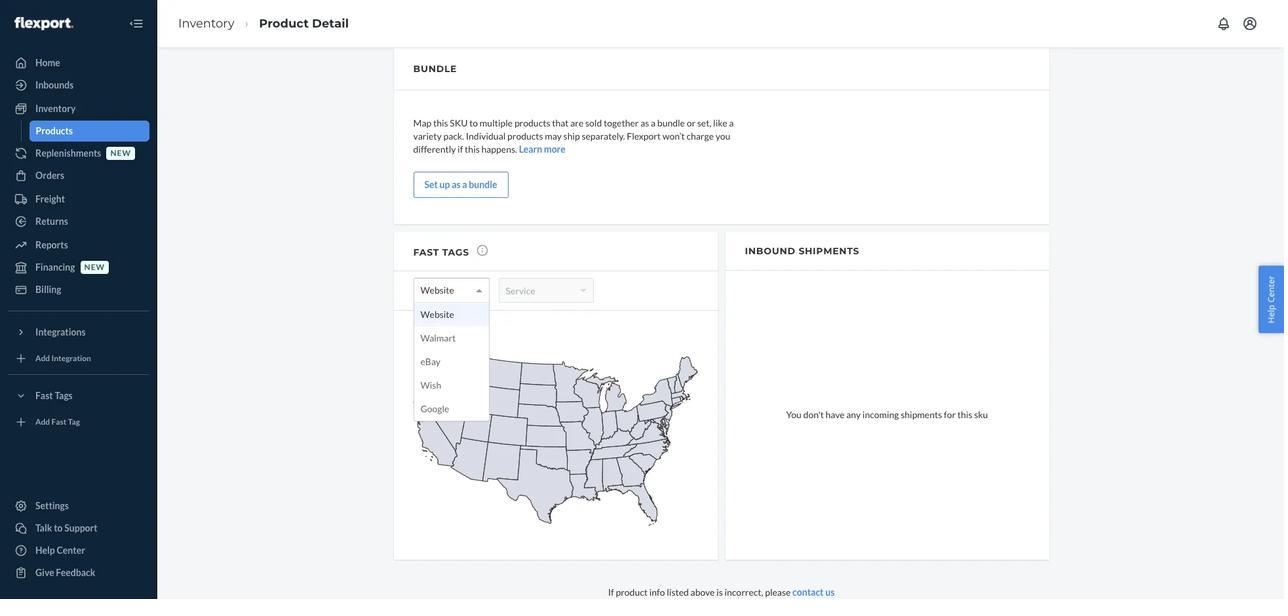 Task type: vqa. For each thing, say whether or not it's contained in the screenshot.
ORDERS link
yes



Task type: locate. For each thing, give the bounding box(es) containing it.
tags
[[442, 247, 469, 258], [55, 390, 73, 401]]

1 vertical spatial fast tags
[[35, 390, 73, 401]]

separately.
[[582, 130, 625, 141]]

contact us button
[[793, 586, 835, 599]]

1 vertical spatial to
[[54, 522, 63, 534]]

bundle up 'won't'
[[657, 117, 685, 128]]

fast tags
[[413, 247, 469, 258], [35, 390, 73, 401]]

as up flexport
[[640, 117, 649, 128]]

0 vertical spatial help
[[1265, 305, 1277, 323]]

0 horizontal spatial tags
[[55, 390, 73, 401]]

more
[[544, 143, 566, 155]]

set up as a bundle button
[[413, 172, 508, 198]]

0 horizontal spatial inventory
[[35, 103, 76, 114]]

1 website from the top
[[420, 285, 454, 296]]

fast tags inside dropdown button
[[35, 390, 73, 401]]

add for add fast tag
[[35, 417, 50, 427]]

set,
[[697, 117, 711, 128]]

2 vertical spatial this
[[958, 409, 972, 420]]

bundle right up
[[469, 179, 497, 190]]

open notifications image
[[1216, 16, 1232, 31]]

if
[[458, 143, 463, 155]]

talk to support
[[35, 522, 97, 534]]

tag
[[68, 417, 80, 427]]

1 horizontal spatial help center
[[1265, 276, 1277, 323]]

inventory link
[[178, 16, 234, 31], [8, 98, 149, 119]]

fast inside dropdown button
[[35, 390, 53, 401]]

are
[[570, 117, 584, 128]]

2 add from the top
[[35, 417, 50, 427]]

0 horizontal spatial help
[[35, 545, 55, 556]]

1 vertical spatial new
[[84, 262, 105, 272]]

add integration link
[[8, 348, 149, 369]]

close navigation image
[[128, 16, 144, 31]]

0 horizontal spatial new
[[84, 262, 105, 272]]

support
[[64, 522, 97, 534]]

list box containing website
[[414, 303, 489, 421]]

us
[[825, 587, 835, 598]]

products up learn
[[507, 130, 543, 141]]

0 horizontal spatial help center
[[35, 545, 85, 556]]

1 horizontal spatial tags
[[442, 247, 469, 258]]

1 horizontal spatial inventory link
[[178, 16, 234, 31]]

replenishments
[[35, 147, 101, 159]]

1 horizontal spatial new
[[110, 148, 131, 158]]

learn
[[519, 143, 542, 155]]

as
[[640, 117, 649, 128], [452, 179, 461, 190]]

2 vertical spatial fast
[[51, 417, 66, 427]]

None field
[[414, 279, 427, 302]]

add left integration
[[35, 354, 50, 363]]

products
[[514, 117, 550, 128], [507, 130, 543, 141]]

1 vertical spatial tags
[[55, 390, 73, 401]]

1 horizontal spatial this
[[465, 143, 480, 155]]

help inside help center link
[[35, 545, 55, 556]]

this left sku
[[433, 117, 448, 128]]

set up as a bundle
[[424, 179, 497, 190]]

add left tag
[[35, 417, 50, 427]]

0 vertical spatial fast tags
[[413, 247, 469, 258]]

0 vertical spatial to
[[469, 117, 478, 128]]

a up flexport
[[651, 117, 656, 128]]

1 vertical spatial help
[[35, 545, 55, 556]]

0 horizontal spatial fast tags
[[35, 390, 73, 401]]

variety
[[413, 130, 442, 141]]

breadcrumbs navigation
[[168, 4, 359, 43]]

1 vertical spatial add
[[35, 417, 50, 427]]

settings
[[35, 500, 69, 511]]

new down reports link
[[84, 262, 105, 272]]

this right for on the right bottom of the page
[[958, 409, 972, 420]]

won't
[[663, 130, 685, 141]]

a right up
[[462, 179, 467, 190]]

shipments
[[901, 409, 942, 420]]

fast tags button
[[8, 385, 149, 406]]

0 vertical spatial help center
[[1265, 276, 1277, 323]]

product
[[616, 587, 648, 598]]

integrations button
[[8, 322, 149, 343]]

orders link
[[8, 165, 149, 186]]

contact
[[793, 587, 824, 598]]

0 vertical spatial center
[[1265, 276, 1277, 303]]

as right up
[[452, 179, 461, 190]]

0 horizontal spatial inventory link
[[8, 98, 149, 119]]

0 horizontal spatial to
[[54, 522, 63, 534]]

flexport logo image
[[14, 17, 73, 30]]

please
[[765, 587, 791, 598]]

product detail
[[259, 16, 349, 31]]

0 vertical spatial as
[[640, 117, 649, 128]]

you don't have any incoming shipments for this sku
[[786, 409, 988, 420]]

to
[[469, 117, 478, 128], [54, 522, 63, 534]]

help
[[1265, 305, 1277, 323], [35, 545, 55, 556]]

map
[[413, 117, 431, 128]]

0 vertical spatial new
[[110, 148, 131, 158]]

1 vertical spatial website
[[420, 309, 454, 320]]

1 vertical spatial fast
[[35, 390, 53, 401]]

2 horizontal spatial this
[[958, 409, 972, 420]]

tags inside dropdown button
[[55, 390, 73, 401]]

new for replenishments
[[110, 148, 131, 158]]

1 add from the top
[[35, 354, 50, 363]]

1 horizontal spatial bundle
[[657, 117, 685, 128]]

1 horizontal spatial to
[[469, 117, 478, 128]]

is
[[716, 587, 723, 598]]

inbound
[[745, 245, 796, 257]]

to right sku
[[469, 117, 478, 128]]

flexport
[[627, 130, 661, 141]]

1 vertical spatial this
[[465, 143, 480, 155]]

may
[[545, 130, 562, 141]]

0 vertical spatial website option
[[420, 279, 454, 302]]

website
[[420, 285, 454, 296], [420, 309, 454, 320]]

integrations
[[35, 326, 86, 338]]

listed
[[667, 587, 689, 598]]

new
[[110, 148, 131, 158], [84, 262, 105, 272]]

1 horizontal spatial center
[[1265, 276, 1277, 303]]

0 vertical spatial website
[[420, 285, 454, 296]]

if product info listed above is incorrect, please contact us
[[608, 587, 835, 598]]

1 horizontal spatial help
[[1265, 305, 1277, 323]]

add
[[35, 354, 50, 363], [35, 417, 50, 427]]

0 horizontal spatial bundle
[[469, 179, 497, 190]]

returns
[[35, 216, 68, 227]]

this right 'if'
[[465, 143, 480, 155]]

products up may
[[514, 117, 550, 128]]

add integration
[[35, 354, 91, 363]]

0 vertical spatial inventory
[[178, 16, 234, 31]]

product detail link
[[259, 16, 349, 31]]

bundle
[[657, 117, 685, 128], [469, 179, 497, 190]]

0 horizontal spatial as
[[452, 179, 461, 190]]

0 vertical spatial add
[[35, 354, 50, 363]]

google
[[420, 403, 449, 414]]

if
[[608, 587, 614, 598]]

1 vertical spatial products
[[507, 130, 543, 141]]

1 vertical spatial help center
[[35, 545, 85, 556]]

add fast tag
[[35, 417, 80, 427]]

0 vertical spatial this
[[433, 117, 448, 128]]

learn more
[[519, 143, 566, 155]]

to right "talk"
[[54, 522, 63, 534]]

open account menu image
[[1242, 16, 1258, 31]]

ship
[[563, 130, 580, 141]]

wish option
[[414, 374, 489, 397]]

returns link
[[8, 211, 149, 232]]

0 horizontal spatial a
[[462, 179, 467, 190]]

service
[[506, 285, 535, 296]]

1 horizontal spatial inventory
[[178, 16, 234, 31]]

bundle
[[413, 63, 457, 75]]

1 vertical spatial center
[[57, 545, 85, 556]]

list box
[[414, 303, 489, 421]]

a
[[651, 117, 656, 128], [729, 117, 734, 128], [462, 179, 467, 190]]

reports link
[[8, 235, 149, 256]]

new down products link
[[110, 148, 131, 158]]

1 vertical spatial bundle
[[469, 179, 497, 190]]

center inside button
[[1265, 276, 1277, 303]]

website option
[[420, 279, 454, 302], [414, 303, 489, 327]]

a right like
[[729, 117, 734, 128]]

integration
[[51, 354, 91, 363]]

0 vertical spatial bundle
[[657, 117, 685, 128]]

for
[[944, 409, 956, 420]]

add inside 'link'
[[35, 354, 50, 363]]

help center
[[1265, 276, 1277, 323], [35, 545, 85, 556]]

1 horizontal spatial as
[[640, 117, 649, 128]]

0 horizontal spatial this
[[433, 117, 448, 128]]

like
[[713, 117, 727, 128]]

1 vertical spatial as
[[452, 179, 461, 190]]

give
[[35, 567, 54, 578]]

detail
[[312, 16, 349, 31]]



Task type: describe. For each thing, give the bounding box(es) containing it.
products
[[36, 125, 73, 136]]

happens.
[[481, 143, 517, 155]]

above
[[691, 587, 715, 598]]

billing link
[[8, 279, 149, 300]]

inbound shipments
[[745, 245, 859, 257]]

1 vertical spatial inventory link
[[8, 98, 149, 119]]

orders
[[35, 170, 64, 181]]

products link
[[29, 121, 149, 142]]

bundle inside set up as a bundle button
[[469, 179, 497, 190]]

or
[[687, 117, 696, 128]]

together
[[604, 117, 639, 128]]

wish
[[420, 380, 441, 391]]

that
[[552, 117, 569, 128]]

up
[[440, 179, 450, 190]]

product
[[259, 16, 309, 31]]

ebay
[[420, 356, 440, 367]]

add for add integration
[[35, 354, 50, 363]]

sold
[[585, 117, 602, 128]]

freight link
[[8, 189, 149, 210]]

a inside set up as a bundle button
[[462, 179, 467, 190]]

billing
[[35, 284, 61, 295]]

info
[[649, 587, 665, 598]]

walmart option
[[414, 327, 489, 350]]

help inside the 'help center' button
[[1265, 305, 1277, 323]]

home link
[[8, 52, 149, 73]]

help center button
[[1259, 266, 1284, 333]]

inbounds
[[35, 79, 74, 90]]

bundle inside map this sku to multiple products that are sold together as a bundle or set, like a variety pack. individual products may ship separately. flexport won't charge you differently if this happens.
[[657, 117, 685, 128]]

don't
[[803, 409, 824, 420]]

incorrect,
[[725, 587, 763, 598]]

sku
[[450, 117, 468, 128]]

inventory inside breadcrumbs navigation
[[178, 16, 234, 31]]

ebay option
[[414, 350, 489, 374]]

learn more button
[[519, 143, 566, 156]]

you
[[786, 409, 802, 420]]

help center inside button
[[1265, 276, 1277, 323]]

home
[[35, 57, 60, 68]]

reports
[[35, 239, 68, 250]]

inbounds link
[[8, 75, 149, 96]]

1 vertical spatial inventory
[[35, 103, 76, 114]]

incoming
[[862, 409, 899, 420]]

set
[[424, 179, 438, 190]]

map this sku to multiple products that are sold together as a bundle or set, like a variety pack. individual products may ship separately. flexport won't charge you differently if this happens.
[[413, 117, 734, 155]]

0 vertical spatial inventory link
[[178, 16, 234, 31]]

settings link
[[8, 496, 149, 517]]

have
[[826, 409, 845, 420]]

0 horizontal spatial center
[[57, 545, 85, 556]]

0 vertical spatial tags
[[442, 247, 469, 258]]

1 vertical spatial website option
[[414, 303, 489, 327]]

talk to support button
[[8, 518, 149, 539]]

sku
[[974, 409, 988, 420]]

walmart
[[420, 333, 456, 344]]

multiple
[[480, 117, 513, 128]]

help center link
[[8, 540, 149, 561]]

give feedback
[[35, 567, 95, 578]]

freight
[[35, 193, 65, 205]]

1 horizontal spatial fast tags
[[413, 247, 469, 258]]

as inside map this sku to multiple products that are sold together as a bundle or set, like a variety pack. individual products may ship separately. flexport won't charge you differently if this happens.
[[640, 117, 649, 128]]

2 website from the top
[[420, 309, 454, 320]]

pack.
[[443, 130, 464, 141]]

google option
[[414, 397, 489, 421]]

2 horizontal spatial a
[[729, 117, 734, 128]]

shipments
[[799, 245, 859, 257]]

feedback
[[56, 567, 95, 578]]

0 vertical spatial fast
[[413, 247, 439, 258]]

charge
[[687, 130, 714, 141]]

new for financing
[[84, 262, 105, 272]]

1 horizontal spatial a
[[651, 117, 656, 128]]

differently
[[413, 143, 456, 155]]

as inside button
[[452, 179, 461, 190]]

give feedback button
[[8, 562, 149, 583]]

any
[[846, 409, 861, 420]]

individual
[[466, 130, 506, 141]]

to inside talk to support button
[[54, 522, 63, 534]]

to inside map this sku to multiple products that are sold together as a bundle or set, like a variety pack. individual products may ship separately. flexport won't charge you differently if this happens.
[[469, 117, 478, 128]]

talk
[[35, 522, 52, 534]]

0 vertical spatial products
[[514, 117, 550, 128]]

add fast tag link
[[8, 412, 149, 433]]

financing
[[35, 262, 75, 273]]

you
[[716, 130, 730, 141]]



